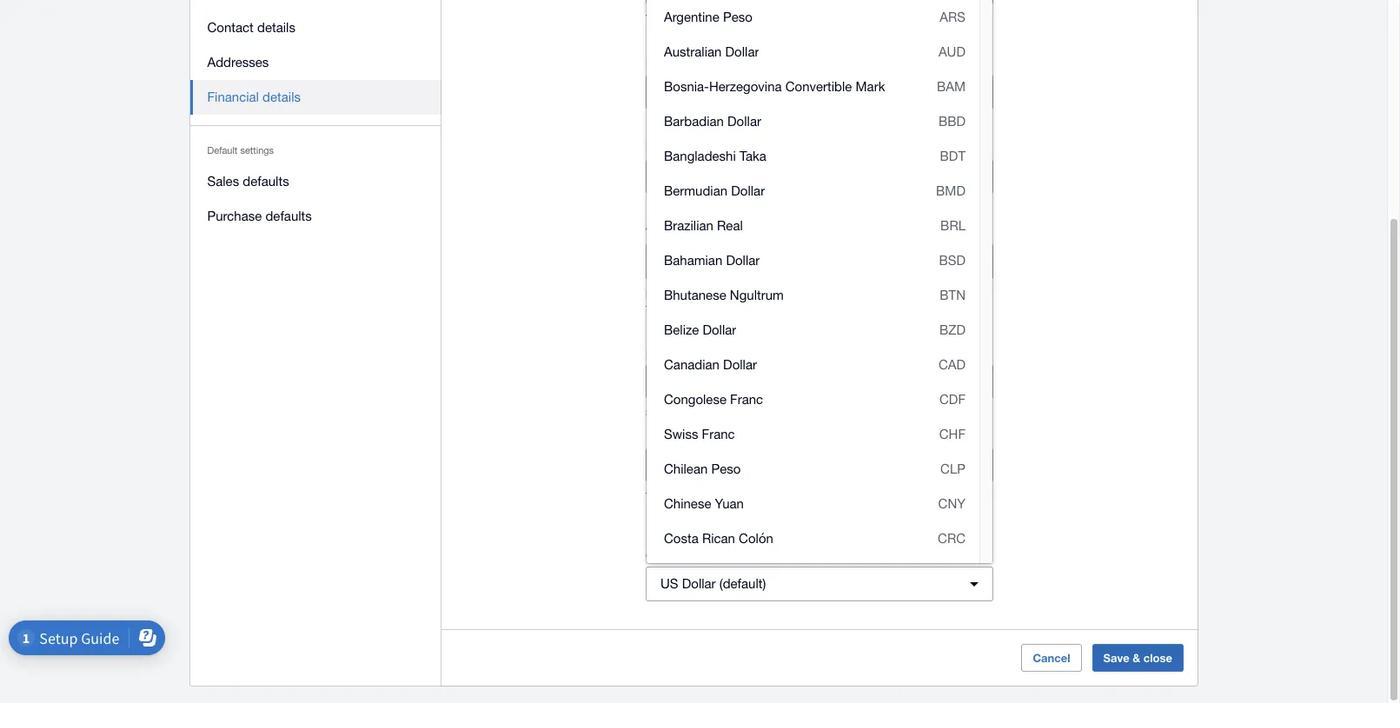 Task type: locate. For each thing, give the bounding box(es) containing it.
1 horizontal spatial report
[[948, 289, 974, 299]]

contact up yuan
[[731, 457, 775, 472]]

Routing number field
[[647, 76, 819, 109]]

federal tax classification
[[646, 346, 780, 360]]

group left in
[[705, 504, 730, 516]]

defaults for sales defaults
[[243, 174, 290, 189]]

defaults down settings
[[243, 174, 290, 189]]

dollar down taka on the right top of the page
[[731, 183, 765, 198]]

on inside to see this contact on your 1099 nec and misc report, you'll need to select the 1099 contact group in your report rules. learn how to mark 1099 contacts
[[729, 491, 740, 502]]

barbadian dollar
[[664, 114, 762, 129]]

report
[[948, 289, 974, 299], [765, 505, 790, 516]]

0 vertical spatial peso
[[723, 10, 753, 24]]

bbd
[[939, 114, 966, 129]]

0 horizontal spatial report
[[765, 505, 790, 516]]

2 number from the left
[[897, 57, 939, 70]]

canadian dollar
[[664, 357, 757, 372]]

group up need
[[896, 457, 930, 472]]

Bank account name field
[[647, 0, 993, 3]]

1 vertical spatial group
[[705, 504, 730, 516]]

menu containing contact details
[[190, 0, 442, 244]]

0 vertical spatial this
[[707, 457, 727, 472]]

0 vertical spatial classification
[[709, 346, 780, 360]]

defaults down sales defaults button
[[266, 209, 312, 223]]

0 horizontal spatial number
[[691, 57, 733, 70]]

cny
[[939, 496, 966, 511]]

ars
[[940, 10, 966, 24]]

to up the contacts
[[935, 491, 944, 502]]

when left "filing"
[[860, 289, 883, 299]]

the right 'select' on the right of the page
[[975, 491, 988, 502]]

bmd
[[936, 183, 966, 198]]

bam
[[937, 79, 966, 94]]

details left will
[[674, 13, 702, 23]]

2 vertical spatial tax
[[728, 408, 742, 418]]

Reference field
[[647, 160, 993, 193]]

this inside to see this contact on your 1099 nec and misc report, you'll need to select the 1099 contact group in your report rules. learn how to mark 1099 contacts
[[676, 491, 691, 502]]

0 horizontal spatial this
[[676, 491, 691, 502]]

0 horizontal spatial on
[[729, 491, 740, 502]]

bosnia-
[[664, 79, 709, 94]]

report down bsd
[[948, 289, 974, 299]]

which
[[788, 289, 813, 299]]

1 horizontal spatial a
[[919, 13, 924, 23]]

reference group
[[646, 137, 994, 194]]

the down the congolese
[[680, 408, 694, 418]]

group inside to see this contact on your 1099 nec and misc report, you'll need to select the 1099 contact group in your report rules. learn how to mark 1099 contacts
[[705, 504, 730, 516]]

1 vertical spatial when
[[860, 289, 883, 299]]

classification up congolese franc
[[711, 374, 787, 389]]

franc down select a classification
[[730, 392, 763, 407]]

federal
[[697, 408, 726, 418]]

mark
[[878, 505, 900, 516]]

tax for tax
[[735, 289, 748, 299]]

your right in
[[743, 505, 762, 516]]

1099
[[924, 289, 946, 299], [816, 457, 845, 472], [764, 491, 785, 502], [646, 504, 667, 516], [902, 505, 924, 516]]

chinese
[[664, 496, 712, 511]]

the inside to see this contact on your 1099 nec and misc report, you'll need to select the 1099 contact group in your report rules. learn how to mark 1099 contacts
[[975, 491, 988, 502]]

brazilian
[[664, 218, 714, 233]]

form
[[912, 408, 932, 418]]

0 vertical spatial franc
[[730, 392, 763, 407]]

costa
[[664, 531, 699, 546]]

1 vertical spatial a
[[701, 374, 708, 389]]

classification inside popup button
[[711, 374, 787, 389]]

peso right will
[[723, 10, 753, 24]]

tax down the belize dollar
[[689, 346, 706, 360]]

irs.
[[662, 303, 680, 313]]

(default)
[[720, 576, 766, 591]]

when inside enter your contact's tax number, which is needed when filing the 1099 report to the irs.
[[860, 289, 883, 299]]

the left bills
[[781, 13, 794, 23]]

taka
[[740, 149, 767, 163]]

contact details
[[208, 20, 296, 35]]

on right that
[[862, 408, 873, 418]]

against
[[747, 13, 778, 23]]

tax
[[646, 225, 664, 239]]

report inside enter your contact's tax number, which is needed when filing the 1099 report to the irs.
[[948, 289, 974, 299]]

1 vertical spatial defaults
[[266, 209, 312, 223]]

belize
[[664, 323, 699, 337]]

report down nec on the bottom right of the page
[[765, 505, 790, 516]]

0 horizontal spatial group
[[705, 504, 730, 516]]

the left w- on the right bottom
[[875, 408, 889, 418]]

0 vertical spatial your
[[671, 289, 690, 299]]

chilean
[[664, 462, 708, 476]]

1 vertical spatial report
[[765, 505, 790, 516]]

0 vertical spatial defaults
[[243, 174, 290, 189]]

addresses button
[[190, 45, 442, 80]]

dollar up select a classification
[[723, 357, 757, 372]]

tax for federal tax classification
[[728, 408, 742, 418]]

menu
[[190, 0, 442, 244]]

1 vertical spatial franc
[[702, 427, 735, 442]]

dollar for barbadian
[[728, 114, 762, 129]]

0 horizontal spatial a
[[701, 374, 708, 389]]

to left pay
[[816, 13, 825, 23]]

peso up yuan
[[712, 462, 741, 476]]

these details will show against the bills to pay when you create a batch payment.
[[646, 13, 993, 23]]

chilean peso
[[664, 462, 741, 476]]

1 horizontal spatial on
[[862, 408, 873, 418]]

contact
[[208, 20, 254, 35]]

your
[[671, 289, 690, 299], [742, 491, 761, 502], [743, 505, 762, 516]]

dollar down real
[[726, 253, 760, 268]]

sales defaults
[[208, 174, 290, 189]]

peso for chilean peso
[[712, 462, 741, 476]]

cancel button
[[1022, 644, 1082, 672]]

rules.
[[793, 505, 816, 516]]

dollar up federal tax classification
[[703, 323, 737, 337]]

bangladeshi
[[664, 149, 736, 163]]

dollar right us
[[682, 576, 716, 591]]

the up nec on the bottom right of the page
[[794, 457, 812, 472]]

defaults for purchase defaults
[[266, 209, 312, 223]]

1 vertical spatial peso
[[712, 462, 741, 476]]

1 vertical spatial tax
[[689, 346, 706, 360]]

franc
[[730, 392, 763, 407], [702, 427, 735, 442]]

1099 down bsd
[[924, 289, 946, 299]]

1 horizontal spatial number
[[897, 57, 939, 70]]

swiss franc
[[664, 427, 735, 442]]

dollar
[[726, 44, 759, 59], [728, 114, 762, 129], [731, 183, 765, 198], [726, 253, 760, 268], [703, 323, 737, 337], [723, 357, 757, 372], [682, 576, 716, 591]]

details for contact
[[258, 20, 296, 35]]

dollar for bermudian
[[731, 183, 765, 198]]

1099 inside enter your contact's tax number, which is needed when filing the 1099 report to the irs.
[[924, 289, 946, 299]]

costa rican colón
[[664, 531, 774, 546]]

0 vertical spatial tax
[[735, 289, 748, 299]]

real
[[717, 218, 743, 233]]

classification up select a classification
[[709, 346, 780, 360]]

a left batch
[[919, 13, 924, 23]]

number up bosnia-
[[691, 57, 733, 70]]

to right btn on the top
[[976, 289, 985, 299]]

in
[[733, 505, 741, 516]]

when
[[846, 13, 869, 23], [860, 289, 883, 299]]

tax
[[735, 289, 748, 299], [689, 346, 706, 360], [728, 408, 742, 418]]

to up nec on the bottom right of the page
[[779, 457, 790, 472]]

argentine peso
[[664, 10, 753, 24]]

swiss
[[664, 427, 698, 442]]

routing number
[[646, 57, 733, 70]]

that
[[843, 408, 859, 418]]

none button
[[647, 244, 722, 279]]

tax right federal
[[728, 408, 742, 418]]

classification
[[709, 346, 780, 360], [711, 374, 787, 389], [744, 408, 799, 418]]

1 number from the left
[[691, 57, 733, 70]]

defaults
[[243, 174, 290, 189], [266, 209, 312, 223]]

dollar down 'show'
[[726, 44, 759, 59]]

bhutanese
[[664, 288, 727, 303]]

needed
[[825, 289, 857, 299]]

select
[[947, 491, 972, 502]]

chinese yuan
[[664, 496, 744, 511]]

group
[[647, 0, 993, 591], [646, 53, 994, 110]]

details right contact
[[258, 20, 296, 35]]

enter your contact's tax number, which is needed when filing the 1099 report to the irs.
[[646, 289, 985, 313]]

your up 'irs.'
[[671, 289, 690, 299]]

aud
[[939, 44, 966, 59]]

dollar for canadian
[[723, 357, 757, 372]]

pay
[[827, 13, 843, 23]]

dollar down routing number field
[[728, 114, 762, 129]]

Currency field
[[646, 0, 994, 591]]

dollar for belize
[[703, 323, 737, 337]]

to left match
[[802, 408, 811, 418]]

and
[[810, 491, 826, 502]]

bzd
[[940, 323, 966, 337]]

contact down chilean peso
[[694, 491, 726, 502]]

the
[[781, 13, 794, 23], [908, 289, 922, 299], [646, 303, 659, 313], [680, 408, 694, 418], [875, 408, 889, 418], [794, 457, 812, 472], [975, 491, 988, 502]]

is
[[816, 289, 823, 299]]

a down canadian dollar
[[701, 374, 708, 389]]

bhutanese ngultrum
[[664, 288, 784, 303]]

2 vertical spatial classification
[[744, 408, 799, 418]]

on up in
[[729, 491, 740, 502]]

1 vertical spatial this
[[676, 491, 691, 502]]

this right add
[[707, 457, 727, 472]]

congolese
[[664, 392, 727, 407]]

your up colón
[[742, 491, 761, 502]]

when left you
[[846, 13, 869, 23]]

us dollar (default)
[[661, 576, 766, 591]]

bahamian
[[664, 253, 723, 268]]

tax left number,
[[735, 289, 748, 299]]

Tax text field
[[729, 245, 993, 278]]

1 vertical spatial classification
[[711, 374, 787, 389]]

classification left match
[[744, 408, 799, 418]]

number up bank account number field
[[897, 57, 939, 70]]

tax inside enter your contact's tax number, which is needed when filing the 1099 report to the irs.
[[735, 289, 748, 299]]

0 vertical spatial report
[[948, 289, 974, 299]]

this
[[707, 457, 727, 472], [676, 491, 691, 502]]

1 horizontal spatial group
[[896, 457, 930, 472]]

on
[[862, 408, 873, 418], [729, 491, 740, 502]]

details down addresses button
[[263, 90, 301, 104]]

this right see
[[676, 491, 691, 502]]

franc down federal
[[702, 427, 735, 442]]

learn how to mark 1099 contacts link
[[819, 503, 981, 517]]

1 vertical spatial on
[[729, 491, 740, 502]]



Task type: describe. For each thing, give the bounding box(es) containing it.
create
[[889, 13, 916, 23]]

purchase
[[208, 209, 262, 223]]

bermudian
[[664, 183, 728, 198]]

franc for swiss franc
[[702, 427, 735, 442]]

dollar for australian
[[726, 44, 759, 59]]

save & close
[[1104, 651, 1173, 665]]

0 vertical spatial when
[[846, 13, 869, 23]]

learn
[[819, 505, 844, 516]]

specify the federal tax classification to match that on the w-9 form
[[646, 408, 932, 418]]

to down report,
[[867, 505, 876, 516]]

these
[[646, 13, 672, 23]]

filing
[[886, 289, 906, 299]]

select a classification
[[661, 374, 787, 389]]

purchase defaults
[[208, 209, 312, 223]]

nec
[[788, 491, 808, 502]]

match
[[813, 408, 840, 418]]

brl
[[941, 218, 966, 233]]

select
[[661, 374, 697, 389]]

bosnia-herzegovina convertible mark
[[664, 79, 885, 94]]

to inside enter your contact's tax number, which is needed when filing the 1099 report to the irs.
[[976, 289, 985, 299]]

group containing routing number
[[646, 53, 994, 110]]

0 vertical spatial a
[[919, 13, 924, 23]]

default
[[208, 145, 238, 156]]

add this contact to the 1099 contact group
[[679, 457, 930, 472]]

you'll
[[886, 491, 909, 502]]

the down enter
[[646, 303, 659, 313]]

australian dollar
[[664, 44, 759, 59]]

0 vertical spatial on
[[862, 408, 873, 418]]

barbadian
[[664, 114, 724, 129]]

bangladeshi taka
[[664, 149, 767, 163]]

details for financial
[[263, 90, 301, 104]]

1 horizontal spatial this
[[707, 457, 727, 472]]

dollar for us
[[682, 576, 716, 591]]

franc for congolese franc
[[730, 392, 763, 407]]

w-
[[891, 408, 904, 418]]

save
[[1104, 651, 1130, 665]]

cdf
[[940, 392, 966, 407]]

1 vertical spatial your
[[742, 491, 761, 502]]

currency
[[646, 549, 695, 562]]

1099 down need
[[902, 505, 924, 516]]

2 vertical spatial your
[[743, 505, 762, 516]]

financial details
[[208, 90, 301, 104]]

federal
[[646, 346, 686, 360]]

batch
[[926, 13, 951, 23]]

number,
[[751, 289, 785, 299]]

0 vertical spatial group
[[896, 457, 930, 472]]

1099 left nec on the bottom right of the page
[[764, 491, 785, 502]]

yuan
[[715, 496, 744, 511]]

cuc
[[938, 566, 966, 581]]

mark
[[856, 79, 885, 94]]

group containing argentine peso
[[647, 0, 993, 591]]

misc
[[829, 491, 853, 502]]

select a classification button
[[646, 364, 994, 399]]

peso for argentine peso
[[723, 10, 753, 24]]

classification for federal tax classification
[[709, 346, 780, 360]]

argentine
[[664, 10, 720, 24]]

default settings
[[208, 145, 274, 156]]

cad
[[939, 357, 966, 372]]

btn
[[940, 288, 966, 303]]

payment.
[[953, 13, 993, 23]]

colón
[[739, 531, 774, 546]]

a inside popup button
[[701, 374, 708, 389]]

Bank account number field
[[820, 76, 993, 109]]

details for these
[[674, 13, 702, 23]]

belize dollar
[[664, 323, 737, 337]]

contact up report,
[[848, 457, 892, 472]]

need
[[911, 491, 933, 502]]

classification for select a classification
[[711, 374, 787, 389]]

purchase defaults button
[[190, 199, 442, 234]]

chf
[[940, 427, 966, 442]]

how
[[846, 505, 864, 516]]

contact's
[[693, 289, 732, 299]]

bahamian dollar
[[664, 253, 760, 268]]

to see this contact on your 1099 nec and misc report, you'll need to select the 1099 contact group in your report rules. learn how to mark 1099 contacts
[[646, 491, 988, 516]]

bsd
[[939, 253, 966, 268]]

the right "filing"
[[908, 289, 922, 299]]

cuc button
[[647, 556, 980, 591]]

1099 down to
[[646, 504, 667, 516]]

will
[[705, 13, 719, 23]]

canadian
[[664, 357, 720, 372]]

report inside to see this contact on your 1099 nec and misc report, you'll need to select the 1099 contact group in your report rules. learn how to mark 1099 contacts
[[765, 505, 790, 516]]

sales
[[208, 174, 240, 189]]

routing
[[646, 57, 688, 70]]

financial details button
[[190, 80, 442, 115]]

australian
[[664, 44, 722, 59]]

congolese franc
[[664, 392, 763, 407]]

financial
[[208, 90, 259, 104]]

convertible
[[786, 79, 852, 94]]

contact down see
[[670, 504, 702, 516]]

bermudian dollar
[[664, 183, 765, 198]]

rican
[[702, 531, 735, 546]]

9
[[904, 408, 909, 418]]

save & close button
[[1092, 644, 1184, 672]]

show
[[721, 13, 744, 23]]

bank account number
[[820, 57, 939, 70]]

bdt
[[940, 149, 966, 163]]

your inside enter your contact's tax number, which is needed when filing the 1099 report to the irs.
[[671, 289, 690, 299]]

1099 up 'misc' in the bottom of the page
[[816, 457, 845, 472]]

contact details button
[[190, 10, 442, 45]]

herzegovina
[[709, 79, 782, 94]]

dollar for bahamian
[[726, 253, 760, 268]]



Task type: vqa. For each thing, say whether or not it's contained in the screenshot.


